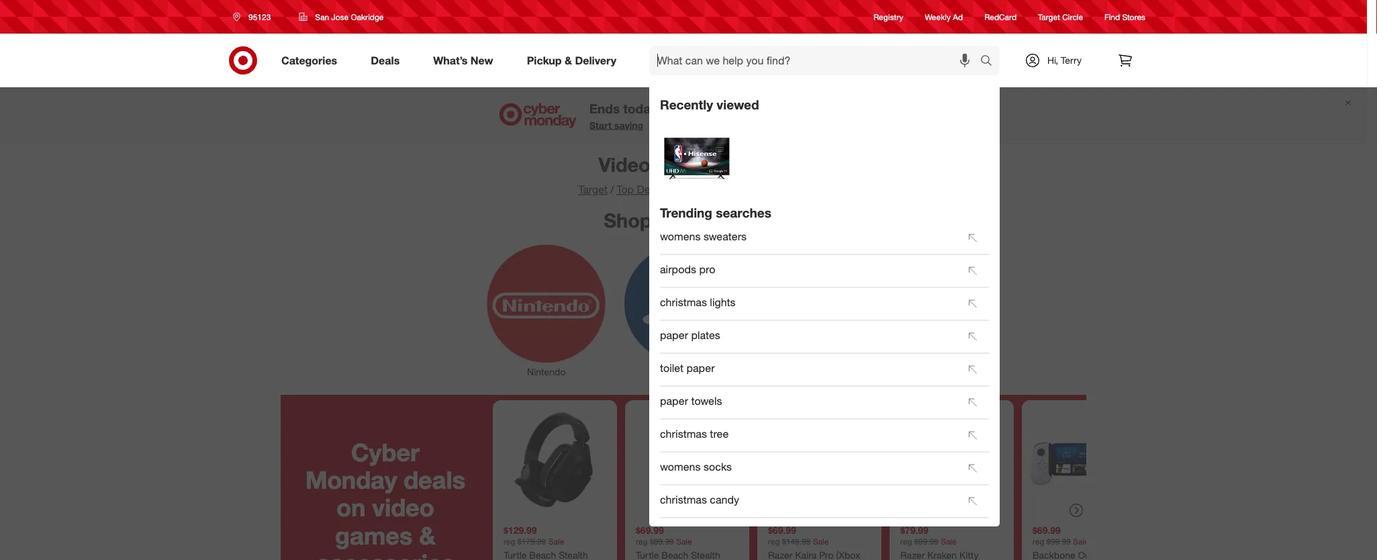 Task type: describe. For each thing, give the bounding box(es) containing it.
$129.99 reg $179.99 sale
[[504, 525, 564, 547]]

toilet
[[660, 361, 684, 374]]

(270)
[[765, 183, 789, 196]]

delivery
[[575, 54, 617, 67]]

sale for $129.99 reg $179.99 sale
[[549, 537, 564, 547]]

incredible
[[704, 101, 763, 116]]

san jose oakridge
[[315, 12, 384, 22]]

womens socks
[[660, 460, 732, 473]]

tree
[[710, 427, 729, 440]]

deals down oakridge
[[371, 54, 400, 67]]

san jose oakridge button
[[290, 5, 393, 29]]

ends
[[590, 101, 620, 116]]

find stores link
[[1105, 11, 1146, 23]]

paper towels link
[[660, 388, 957, 417]]

christmas candy
[[660, 493, 740, 506]]

nintendo
[[527, 366, 566, 378]]

sale for $69.99 reg $89.99 sale
[[677, 537, 692, 547]]

deals up the searches
[[736, 183, 763, 196]]

$69.99 for $69.99 reg $149.99 sale
[[769, 525, 797, 537]]

video game deals
[[599, 153, 769, 176]]

$99.99 for $69.99
[[1047, 537, 1071, 547]]

circle
[[1063, 12, 1084, 22]]

razer kaira pro (xbox licensed) wireless multi-platform gaming headset - black image
[[763, 406, 877, 519]]

video for video game deals (270)
[[673, 183, 701, 196]]

game for video game deals (270)
[[704, 183, 733, 196]]

towels
[[692, 394, 722, 407]]

only
[[809, 101, 834, 116]]

slippers
[[704, 526, 742, 539]]

weekly ad link
[[925, 11, 964, 23]]

pro
[[700, 263, 716, 276]]

search button
[[975, 46, 1007, 78]]

paper plates
[[660, 328, 721, 341]]

christmas tree link
[[660, 421, 957, 450]]

trending
[[660, 205, 713, 220]]

shop
[[604, 208, 652, 232]]

top deals link
[[617, 183, 664, 196]]

deals up the video game deals (270)
[[717, 153, 769, 176]]

hisense 55&#34; class a6 series 4k uhd smart google tv - 55a6h4 -special purchase image
[[664, 125, 731, 192]]

1 vertical spatial paper
[[687, 361, 715, 374]]

trending searches
[[660, 205, 772, 220]]

reg for $129.99 reg $179.99 sale
[[504, 537, 516, 547]]

redcard
[[985, 12, 1017, 22]]

start
[[590, 119, 612, 131]]

what's new
[[433, 54, 494, 67]]

$89.99
[[650, 537, 674, 547]]

monday
[[306, 465, 397, 495]]

christmas for christmas lights
[[660, 295, 707, 309]]

womens sweaters link
[[660, 223, 957, 253]]

what's
[[433, 54, 468, 67]]

airpods
[[660, 263, 697, 276]]

sale for $69.99 reg $99.99 sale
[[1074, 537, 1089, 547]]

target link
[[579, 183, 608, 196]]

weekly ad
[[925, 12, 964, 22]]

$79.99
[[901, 525, 929, 537]]

searches
[[716, 205, 772, 220]]

target circle
[[1039, 12, 1084, 22]]

ends today! score incredible online-only deals start saving
[[590, 101, 870, 131]]

deals inside cyber monday deals on video games & accessories
[[404, 465, 466, 495]]

/
[[611, 183, 614, 196]]

score
[[665, 101, 700, 116]]

sale for $69.99 reg $149.99 sale
[[813, 537, 829, 547]]

target for target / top deals
[[579, 183, 608, 196]]

registry
[[874, 12, 904, 22]]

socks
[[704, 460, 732, 473]]

find
[[1105, 12, 1121, 22]]

lights
[[710, 295, 736, 309]]

platform
[[685, 208, 764, 232]]

categories link
[[270, 46, 354, 75]]

& inside cyber monday deals on video games & accessories
[[419, 521, 436, 550]]

christmas lights link
[[660, 289, 957, 319]]

playstation
[[660, 366, 708, 378]]

pickup & delivery link
[[516, 46, 634, 75]]

hi,
[[1048, 54, 1059, 66]]

$69.99 reg $99.99 sale
[[1033, 525, 1089, 547]]

hi, terry
[[1048, 54, 1082, 66]]

carousel region
[[281, 395, 1147, 560]]



Task type: vqa. For each thing, say whether or not it's contained in the screenshot.
"follow"
no



Task type: locate. For each thing, give the bounding box(es) containing it.
stores
[[1123, 12, 1146, 22]]

$69.99 for $69.99 reg $89.99 sale
[[636, 525, 664, 537]]

2 christmas from the top
[[660, 427, 707, 440]]

0 horizontal spatial target
[[579, 183, 608, 196]]

search
[[975, 55, 1007, 68]]

2 $99.99 from the left
[[1047, 537, 1071, 547]]

candy
[[710, 493, 740, 506]]

1 vertical spatial womens
[[660, 460, 701, 473]]

christmas lights
[[660, 295, 736, 309]]

today!
[[624, 101, 661, 116]]

reg for $69.99 reg $89.99 sale
[[636, 537, 648, 547]]

on
[[337, 493, 366, 523]]

1 vertical spatial game
[[704, 183, 733, 196]]

0 horizontal spatial video
[[599, 153, 651, 176]]

paper for plates
[[660, 328, 689, 341]]

&
[[565, 54, 572, 67], [419, 521, 436, 550]]

video up trending
[[673, 183, 701, 196]]

saving
[[615, 119, 644, 131]]

christmas for christmas tree
[[660, 427, 707, 440]]

sale inside $79.99 reg $99.99 sale
[[941, 537, 957, 547]]

$179.99
[[518, 537, 546, 547]]

video for video game deals
[[599, 153, 651, 176]]

womens down the christmas candy
[[660, 526, 701, 539]]

2 horizontal spatial $69.99
[[1033, 525, 1061, 537]]

reg for $69.99 reg $149.99 sale
[[769, 537, 780, 547]]

1 $99.99 from the left
[[915, 537, 939, 547]]

terry
[[1062, 54, 1082, 66]]

reg for $69.99 reg $99.99 sale
[[1033, 537, 1045, 547]]

airpods pro
[[660, 263, 716, 276]]

christmas for christmas candy
[[660, 493, 707, 506]]

plates
[[692, 328, 721, 341]]

1 vertical spatial deals
[[404, 465, 466, 495]]

0 vertical spatial target
[[1039, 12, 1061, 22]]

game up trending
[[656, 153, 711, 176]]

2 vertical spatial christmas
[[660, 493, 707, 506]]

reg inside $69.99 reg $99.99 sale
[[1033, 537, 1045, 547]]

weekly
[[925, 12, 951, 22]]

womens sweaters
[[660, 230, 747, 243]]

3 christmas from the top
[[660, 493, 707, 506]]

categories
[[281, 54, 337, 67]]

0 vertical spatial paper
[[660, 328, 689, 341]]

sale inside $129.99 reg $179.99 sale
[[549, 537, 564, 547]]

$69.99 inside $69.99 reg $149.99 sale
[[769, 525, 797, 537]]

womens for womens slippers
[[660, 526, 701, 539]]

womens down christmas tree
[[660, 460, 701, 473]]

sale inside $69.99 reg $99.99 sale
[[1074, 537, 1089, 547]]

1 horizontal spatial $99.99
[[1047, 537, 1071, 547]]

deals right top
[[637, 183, 664, 196]]

recently viewed
[[660, 97, 759, 112]]

game up trending searches
[[704, 183, 733, 196]]

$99.99 inside $79.99 reg $99.99 sale
[[915, 537, 939, 547]]

2 $69.99 from the left
[[769, 525, 797, 537]]

deals inside ends today! score incredible online-only deals start saving
[[838, 101, 870, 116]]

deals
[[838, 101, 870, 116], [404, 465, 466, 495]]

paper towels
[[660, 394, 722, 407]]

$99.99 for $79.99
[[915, 537, 939, 547]]

video
[[372, 493, 434, 523]]

redcard link
[[985, 11, 1017, 23]]

4 reg from the left
[[901, 537, 913, 547]]

game for video game deals
[[656, 153, 711, 176]]

christmas candy link
[[660, 487, 957, 516]]

0 vertical spatial deals
[[838, 101, 870, 116]]

christmas tree
[[660, 427, 729, 440]]

3 womens from the top
[[660, 526, 701, 539]]

2 vertical spatial paper
[[660, 394, 689, 407]]

reg
[[504, 537, 516, 547], [636, 537, 648, 547], [769, 537, 780, 547], [901, 537, 913, 547], [1033, 537, 1045, 547]]

5 sale from the left
[[1074, 537, 1089, 547]]

paper left plates
[[660, 328, 689, 341]]

0 vertical spatial game
[[656, 153, 711, 176]]

3 sale from the left
[[813, 537, 829, 547]]

$149.99
[[783, 537, 811, 547]]

2 sale from the left
[[677, 537, 692, 547]]

$99.99
[[915, 537, 939, 547], [1047, 537, 1071, 547]]

3 $69.99 from the left
[[1033, 525, 1061, 537]]

ad
[[953, 12, 964, 22]]

2 womens from the top
[[660, 460, 701, 473]]

target
[[1039, 12, 1061, 22], [579, 183, 608, 196]]

razer kraken kitty chroma quartz gaming headset image
[[896, 406, 1009, 519]]

$69.99 inside $69.99 reg $99.99 sale
[[1033, 525, 1061, 537]]

1 horizontal spatial target
[[1039, 12, 1061, 22]]

playstation link
[[615, 242, 753, 379]]

1 vertical spatial target
[[579, 183, 608, 196]]

viewed
[[717, 97, 759, 112]]

nintendo link
[[478, 242, 615, 379]]

target left circle
[[1039, 12, 1061, 22]]

sale inside $69.99 reg $149.99 sale
[[813, 537, 829, 547]]

games
[[335, 521, 413, 550]]

0 horizontal spatial $99.99
[[915, 537, 939, 547]]

1 womens from the top
[[660, 230, 701, 243]]

1 reg from the left
[[504, 537, 516, 547]]

recently
[[660, 97, 714, 112]]

christmas down the airpods pro
[[660, 295, 707, 309]]

0 vertical spatial video
[[599, 153, 651, 176]]

san
[[315, 12, 329, 22]]

target left "/"
[[579, 183, 608, 196]]

online-
[[767, 101, 809, 116]]

reg inside $79.99 reg $99.99 sale
[[901, 537, 913, 547]]

95123
[[249, 12, 271, 22]]

1 horizontal spatial &
[[565, 54, 572, 67]]

turtle beach stealth 600 gen 2 usb wireless gaming headsets for xbox series x|s/xbox one- black image
[[631, 406, 744, 519]]

5 reg from the left
[[1033, 537, 1045, 547]]

womens inside 'link'
[[660, 460, 701, 473]]

pickup & delivery
[[527, 54, 617, 67]]

reg inside $129.99 reg $179.99 sale
[[504, 537, 516, 547]]

pickup
[[527, 54, 562, 67]]

by
[[657, 208, 679, 232]]

$69.99 for $69.99 reg $99.99 sale
[[1033, 525, 1061, 537]]

1 $69.99 from the left
[[636, 525, 664, 537]]

christmas down womens socks
[[660, 493, 707, 506]]

$99.99 inside $69.99 reg $99.99 sale
[[1047, 537, 1071, 547]]

womens
[[660, 230, 701, 243], [660, 460, 701, 473], [660, 526, 701, 539]]

0 horizontal spatial deals
[[404, 465, 466, 495]]

1 vertical spatial video
[[673, 183, 701, 196]]

sale inside $69.99 reg $89.99 sale
[[677, 537, 692, 547]]

& inside pickup & delivery link
[[565, 54, 572, 67]]

airpods pro link
[[660, 256, 957, 286]]

womens slippers
[[660, 526, 742, 539]]

cyber monday target deals image
[[498, 99, 579, 132]]

$79.99 reg $99.99 sale
[[901, 525, 957, 547]]

2 reg from the left
[[636, 537, 648, 547]]

christmas down "paper towels"
[[660, 427, 707, 440]]

womens down trending
[[660, 230, 701, 243]]

christmas
[[660, 295, 707, 309], [660, 427, 707, 440], [660, 493, 707, 506]]

1 horizontal spatial deals
[[838, 101, 870, 116]]

0 vertical spatial womens
[[660, 230, 701, 243]]

3 reg from the left
[[769, 537, 780, 547]]

toilet paper
[[660, 361, 715, 374]]

1 sale from the left
[[549, 537, 564, 547]]

2 vertical spatial womens
[[660, 526, 701, 539]]

95123 button
[[224, 5, 285, 29]]

paper down playstation
[[660, 394, 689, 407]]

womens for womens sweaters
[[660, 230, 701, 243]]

0 vertical spatial christmas
[[660, 295, 707, 309]]

0 vertical spatial &
[[565, 54, 572, 67]]

shop by platform
[[604, 208, 764, 232]]

reg for $79.99 reg $99.99 sale
[[901, 537, 913, 547]]

reg inside $69.99 reg $89.99 sale
[[636, 537, 648, 547]]

target for target circle
[[1039, 12, 1061, 22]]

1 horizontal spatial video
[[673, 183, 701, 196]]

$69.99 reg $89.99 sale
[[636, 525, 692, 547]]

top
[[617, 183, 634, 196]]

turtle beach stealth 700 gen 2 max wireless gaming headset for playstation 4/5/nintendo switch/pc - black image
[[498, 406, 612, 519]]

paper
[[660, 328, 689, 341], [687, 361, 715, 374], [660, 394, 689, 407]]

reg inside $69.99 reg $149.99 sale
[[769, 537, 780, 547]]

new
[[471, 54, 494, 67]]

video game deals (270)
[[673, 183, 789, 196]]

sweaters
[[704, 230, 747, 243]]

womens socks link
[[660, 454, 957, 483]]

1 christmas from the top
[[660, 295, 707, 309]]

womens slippers link
[[660, 519, 957, 549]]

paper for towels
[[660, 394, 689, 407]]

toilet paper link
[[660, 355, 957, 384]]

& right games
[[419, 521, 436, 550]]

$69.99 inside $69.99 reg $89.99 sale
[[636, 525, 664, 537]]

paper right toilet
[[687, 361, 715, 374]]

sale for $79.99 reg $99.99 sale
[[941, 537, 957, 547]]

0 horizontal spatial &
[[419, 521, 436, 550]]

cyber
[[351, 437, 420, 467]]

1 horizontal spatial $69.99
[[769, 525, 797, 537]]

deals link
[[360, 46, 417, 75]]

0 horizontal spatial $69.99
[[636, 525, 664, 537]]

What can we help you find? suggestions appear below search field
[[650, 46, 984, 75]]

target circle link
[[1039, 11, 1084, 23]]

womens for womens socks
[[660, 460, 701, 473]]

what's new link
[[422, 46, 510, 75]]

1 vertical spatial christmas
[[660, 427, 707, 440]]

jose
[[332, 12, 349, 22]]

cyber monday deals on video games & accessories
[[306, 437, 466, 560]]

target / top deals
[[579, 183, 664, 196]]

video up top
[[599, 153, 651, 176]]

registry link
[[874, 11, 904, 23]]

1 vertical spatial &
[[419, 521, 436, 550]]

accessories
[[316, 549, 455, 560]]

& right pickup
[[565, 54, 572, 67]]

backbone one mobile gaming controller for iphone - playstation edition - white (lightning) image
[[1028, 406, 1141, 519]]

4 sale from the left
[[941, 537, 957, 547]]



